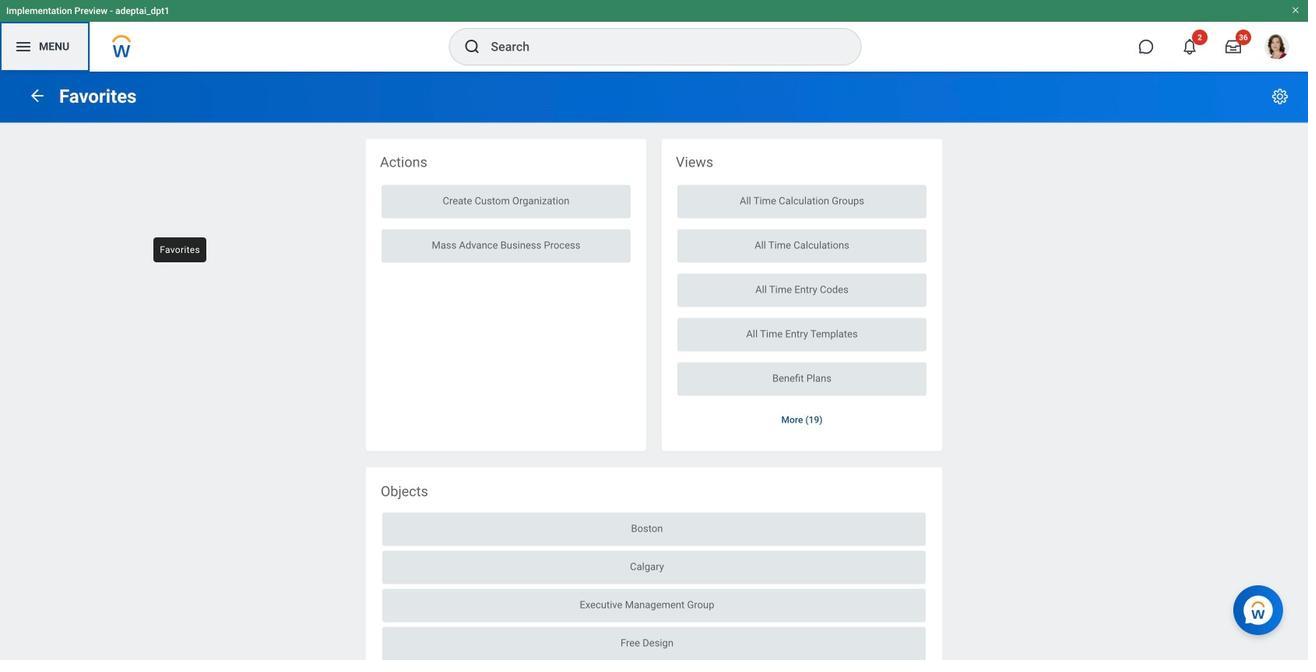 Task type: vqa. For each thing, say whether or not it's contained in the screenshot.
bottommost Record Type
no



Task type: locate. For each thing, give the bounding box(es) containing it.
main content
[[0, 72, 1309, 661]]

configure image
[[1271, 87, 1290, 106]]

banner
[[0, 0, 1309, 72]]

items selected list
[[381, 513, 928, 661]]

profile logan mcneil image
[[1265, 34, 1290, 62]]

inbox large image
[[1226, 39, 1242, 55]]



Task type: describe. For each thing, give the bounding box(es) containing it.
close environment banner image
[[1291, 5, 1301, 15]]

previous page image
[[28, 86, 47, 105]]

Search Workday  search field
[[491, 30, 829, 64]]

justify image
[[14, 37, 33, 56]]

notifications large image
[[1182, 39, 1198, 55]]

search image
[[463, 37, 482, 56]]



